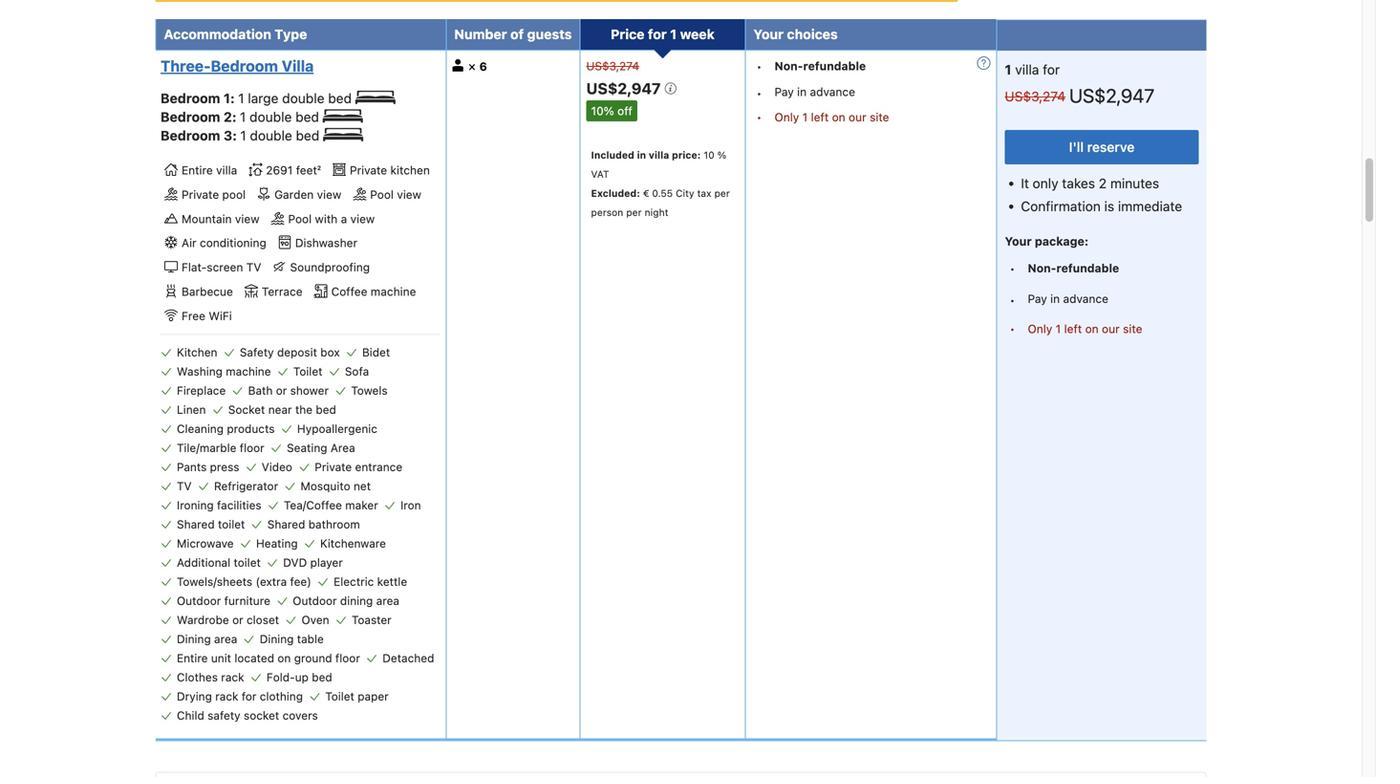 Task type: locate. For each thing, give the bounding box(es) containing it.
for up us$3,274 us$2,947
[[1043, 62, 1060, 77]]

entire
[[182, 164, 213, 177], [177, 651, 208, 665]]

double
[[282, 90, 325, 106], [250, 109, 292, 125], [250, 128, 292, 144]]

tile/marble
[[177, 441, 237, 454]]

toilet down facilities
[[218, 518, 245, 531]]

1 vertical spatial only 1 left on our site
[[1028, 322, 1143, 336]]

0 vertical spatial tv
[[246, 261, 261, 274]]

tv
[[246, 261, 261, 274], [177, 479, 192, 493]]

1 horizontal spatial only 1 left on our site
[[1028, 322, 1143, 336]]

tv right "screen"
[[246, 261, 261, 274]]

dining up "entire unit located on ground floor"
[[260, 632, 294, 646]]

(extra
[[256, 575, 287, 588]]

entire for entire unit located on ground floor
[[177, 651, 208, 665]]

1 horizontal spatial villa
[[649, 149, 670, 161]]

area down kettle
[[376, 594, 400, 607]]

linen
[[177, 403, 206, 416]]

non- down your choices
[[775, 59, 804, 73]]

advance down choices
[[810, 85, 856, 98]]

1 horizontal spatial left
[[1065, 322, 1083, 336]]

seating
[[287, 441, 328, 454]]

machine down the safety
[[226, 365, 271, 378]]

only 1 left on our site down package:
[[1028, 322, 1143, 336]]

bidet
[[362, 345, 390, 359]]

near
[[268, 403, 292, 416]]

0 vertical spatial only 1 left on our site
[[775, 110, 890, 124]]

1 horizontal spatial us$2,947
[[1070, 84, 1155, 107]]

villa left price:
[[649, 149, 670, 161]]

a
[[341, 212, 347, 225]]

entire up 'clothes'
[[177, 651, 208, 665]]

1 horizontal spatial non-refundable
[[1028, 262, 1120, 275]]

week
[[680, 26, 715, 42]]

0 horizontal spatial in
[[637, 149, 646, 161]]

or down "furniture"
[[232, 613, 243, 627]]

left
[[811, 110, 829, 124], [1065, 322, 1083, 336]]

pay down your choices
[[775, 85, 794, 98]]

2 dining from the left
[[260, 632, 294, 646]]

guests
[[527, 26, 572, 42]]

us$2,947 up i'll reserve
[[1070, 84, 1155, 107]]

your choices
[[754, 26, 838, 42]]

0 horizontal spatial pool
[[288, 212, 312, 225]]

view down the pool
[[235, 212, 260, 225]]

2 outdoor from the left
[[293, 594, 337, 607]]

0 vertical spatial on
[[832, 110, 846, 124]]

0 vertical spatial pool
[[370, 188, 394, 201]]

towels/sheets (extra fee)
[[177, 575, 311, 588]]

refundable down choices
[[804, 59, 866, 73]]

1 horizontal spatial only
[[1028, 322, 1053, 336]]

bed up feet² in the left top of the page
[[296, 128, 320, 144]]

1 horizontal spatial or
[[276, 384, 287, 397]]

shared down ironing at the bottom of the page
[[177, 518, 215, 531]]

2 horizontal spatial villa
[[1016, 62, 1040, 77]]

accommodation type
[[164, 26, 307, 42]]

0 vertical spatial refundable
[[804, 59, 866, 73]]

villa right more details on meals and payment options image
[[1016, 62, 1040, 77]]

non-refundable
[[775, 59, 866, 73], [1028, 262, 1120, 275]]

0 vertical spatial toilet
[[293, 365, 323, 378]]

feet²
[[296, 164, 321, 177]]

pay in advance down package:
[[1028, 292, 1109, 306]]

1 horizontal spatial on
[[832, 110, 846, 124]]

1 horizontal spatial machine
[[371, 285, 416, 298]]

1 double bed for bedroom 2:
[[240, 109, 323, 125]]

view for pool view
[[397, 188, 422, 201]]

0 horizontal spatial pay in advance
[[775, 85, 856, 98]]

shared bathroom
[[267, 518, 360, 531]]

refundable down package:
[[1057, 262, 1120, 275]]

double for bedroom 3:
[[250, 128, 292, 144]]

0 horizontal spatial for
[[242, 690, 257, 703]]

wardrobe
[[177, 613, 229, 627]]

1 vertical spatial or
[[232, 613, 243, 627]]

1 double bed for bedroom 3:
[[240, 128, 323, 144]]

private up pool view at the top left of page
[[350, 164, 387, 177]]

villa up the pool
[[216, 164, 237, 177]]

for right price
[[648, 26, 667, 42]]

left down package:
[[1065, 322, 1083, 336]]

for for drying rack for clothing
[[242, 690, 257, 703]]

1 vertical spatial toilet
[[234, 556, 261, 569]]

machine for washing machine
[[226, 365, 271, 378]]

0 horizontal spatial only 1 left on our site
[[775, 110, 890, 124]]

electric
[[334, 575, 374, 588]]

your for your package:
[[1005, 234, 1032, 248]]

toilet up shower
[[293, 365, 323, 378]]

rack
[[221, 670, 244, 684], [215, 690, 239, 703]]

0 horizontal spatial our
[[849, 110, 867, 124]]

air conditioning
[[182, 236, 267, 250]]

0 vertical spatial or
[[276, 384, 287, 397]]

2 horizontal spatial in
[[1051, 292, 1060, 306]]

floor right ground
[[336, 651, 360, 665]]

1 vertical spatial pool
[[288, 212, 312, 225]]

0 vertical spatial private
[[350, 164, 387, 177]]

machine right coffee
[[371, 285, 416, 298]]

10% off
[[591, 104, 633, 118]]

1 outdoor from the left
[[177, 594, 221, 607]]

takes
[[1063, 175, 1096, 191]]

0 horizontal spatial refundable
[[804, 59, 866, 73]]

0 vertical spatial double
[[282, 90, 325, 106]]

only down your choices
[[775, 110, 800, 124]]

0 vertical spatial in
[[798, 85, 807, 98]]

outdoor up wardrobe
[[177, 594, 221, 607]]

outdoor for outdoor dining area
[[293, 594, 337, 607]]

private for private entrance
[[315, 460, 352, 474]]

fold-
[[267, 670, 295, 684]]

pool
[[370, 188, 394, 201], [288, 212, 312, 225]]

shared up the "heating" in the left bottom of the page
[[267, 518, 305, 531]]

0 horizontal spatial your
[[754, 26, 784, 42]]

1 horizontal spatial advance
[[1064, 292, 1109, 306]]

floor down products
[[240, 441, 265, 454]]

mountain view
[[182, 212, 260, 225]]

non-refundable down package:
[[1028, 262, 1120, 275]]

private pool
[[182, 188, 246, 201]]

us$2,947 up off
[[587, 79, 665, 98]]

double down large
[[250, 109, 292, 125]]

1 vertical spatial on
[[1086, 322, 1099, 336]]

0 horizontal spatial non-refundable
[[775, 59, 866, 73]]

free
[[182, 309, 206, 322]]

pool down private kitchen
[[370, 188, 394, 201]]

1 vertical spatial floor
[[336, 651, 360, 665]]

1 horizontal spatial us$3,274
[[1005, 88, 1066, 104]]

0 horizontal spatial area
[[214, 632, 237, 646]]

dining table
[[260, 632, 324, 646]]

1 horizontal spatial tv
[[246, 261, 261, 274]]

coffee
[[331, 285, 368, 298]]

us$3,274 inside us$3,274 us$2,947
[[1005, 88, 1066, 104]]

toilet left 'paper'
[[325, 690, 355, 703]]

1 dining from the left
[[177, 632, 211, 646]]

pay in advance down choices
[[775, 85, 856, 98]]

outdoor up the oven
[[293, 594, 337, 607]]

toilet for additional toilet
[[234, 556, 261, 569]]

0 vertical spatial your
[[754, 26, 784, 42]]

electric kettle
[[334, 575, 407, 588]]

0 vertical spatial for
[[648, 26, 667, 42]]

1 vertical spatial in
[[637, 149, 646, 161]]

€
[[643, 187, 650, 199]]

2 vertical spatial for
[[242, 690, 257, 703]]

in right included
[[637, 149, 646, 161]]

1 vertical spatial 1 double bed
[[240, 128, 323, 144]]

0 vertical spatial rack
[[221, 670, 244, 684]]

2 horizontal spatial on
[[1086, 322, 1099, 336]]

×
[[468, 59, 476, 73]]

0 horizontal spatial pay
[[775, 85, 794, 98]]

furniture
[[224, 594, 270, 607]]

rack up drying rack for clothing
[[221, 670, 244, 684]]

your left choices
[[754, 26, 784, 42]]

0 horizontal spatial per
[[627, 206, 642, 218]]

us$3,274 down 1 villa for
[[1005, 88, 1066, 104]]

advance down package:
[[1064, 292, 1109, 306]]

0.55
[[652, 187, 673, 199]]

your left package:
[[1005, 234, 1032, 248]]

0 horizontal spatial villa
[[216, 164, 237, 177]]

1 horizontal spatial non-
[[1028, 262, 1057, 275]]

1 horizontal spatial your
[[1005, 234, 1032, 248]]

1 vertical spatial per
[[627, 206, 642, 218]]

2 vertical spatial private
[[315, 460, 352, 474]]

0 vertical spatial per
[[715, 187, 730, 199]]

outdoor furniture
[[177, 594, 270, 607]]

cleaning
[[177, 422, 224, 435]]

1 vertical spatial your
[[1005, 234, 1032, 248]]

double up '2691'
[[250, 128, 292, 144]]

per left night
[[627, 206, 642, 218]]

0 horizontal spatial shared
[[177, 518, 215, 531]]

villa
[[1016, 62, 1040, 77], [649, 149, 670, 161], [216, 164, 237, 177]]

press
[[210, 460, 239, 474]]

1 vertical spatial non-
[[1028, 262, 1057, 275]]

shared for shared bathroom
[[267, 518, 305, 531]]

the
[[295, 403, 313, 416]]

1 vertical spatial us$3,274
[[1005, 88, 1066, 104]]

toilet
[[218, 518, 245, 531], [234, 556, 261, 569]]

private up "mountain" on the top left
[[182, 188, 219, 201]]

view up pool with a view
[[317, 188, 342, 201]]

1 villa for
[[1005, 62, 1060, 77]]

child
[[177, 709, 204, 722]]

1 vertical spatial refundable
[[1057, 262, 1120, 275]]

soundproofing
[[290, 261, 370, 274]]

entire up private pool
[[182, 164, 213, 177]]

or for bath
[[276, 384, 287, 397]]

1 1 double bed from the top
[[240, 109, 323, 125]]

0 horizontal spatial only
[[775, 110, 800, 124]]

10%
[[591, 104, 615, 118]]

garden view
[[274, 188, 342, 201]]

0 horizontal spatial toilet
[[293, 365, 323, 378]]

player
[[310, 556, 343, 569]]

1 vertical spatial area
[[214, 632, 237, 646]]

flat-
[[182, 261, 207, 274]]

1 double bed up '2691'
[[240, 128, 323, 144]]

0 vertical spatial area
[[376, 594, 400, 607]]

microwave
[[177, 537, 234, 550]]

pool for pool view
[[370, 188, 394, 201]]

left down choices
[[811, 110, 829, 124]]

only down your package:
[[1028, 322, 1053, 336]]

only 1 left on our site down choices
[[775, 110, 890, 124]]

1 vertical spatial tv
[[177, 479, 192, 493]]

non-refundable down choices
[[775, 59, 866, 73]]

shower
[[290, 384, 329, 397]]

rack up safety
[[215, 690, 239, 703]]

confirmation
[[1021, 198, 1101, 214]]

0 horizontal spatial dining
[[177, 632, 211, 646]]

0 vertical spatial only
[[775, 110, 800, 124]]

1 vertical spatial for
[[1043, 62, 1060, 77]]

0 vertical spatial non-refundable
[[775, 59, 866, 73]]

pay down your package:
[[1028, 292, 1048, 306]]

advance
[[810, 85, 856, 98], [1064, 292, 1109, 306]]

up
[[295, 670, 309, 684]]

i'll reserve button
[[1005, 130, 1199, 164]]

1 horizontal spatial per
[[715, 187, 730, 199]]

entire for entire villa
[[182, 164, 213, 177]]

towels
[[351, 384, 388, 397]]

1 vertical spatial machine
[[226, 365, 271, 378]]

entire unit located on ground floor
[[177, 651, 360, 665]]

private for private pool
[[182, 188, 219, 201]]

1 double bed down 1 large double bed on the left top of the page
[[240, 109, 323, 125]]

private
[[350, 164, 387, 177], [182, 188, 219, 201], [315, 460, 352, 474]]

per right the tax
[[715, 187, 730, 199]]

towels/sheets
[[177, 575, 253, 588]]

double down three-bedroom villa link
[[282, 90, 325, 106]]

only 1 left on our site
[[775, 110, 890, 124], [1028, 322, 1143, 336]]

1 horizontal spatial dining
[[260, 632, 294, 646]]

2 horizontal spatial for
[[1043, 62, 1060, 77]]

10
[[704, 149, 715, 161]]

2691
[[266, 164, 293, 177]]

on down package:
[[1086, 322, 1099, 336]]

tax
[[698, 187, 712, 199]]

for up child safety socket covers
[[242, 690, 257, 703]]

0 vertical spatial 1 double bed
[[240, 109, 323, 125]]

tv down pants
[[177, 479, 192, 493]]

1 vertical spatial toilet
[[325, 690, 355, 703]]

tea/coffee
[[284, 498, 342, 512]]

2 shared from the left
[[267, 518, 305, 531]]

of
[[511, 26, 524, 42]]

garden
[[274, 188, 314, 201]]

in down package:
[[1051, 292, 1060, 306]]

0 horizontal spatial outdoor
[[177, 594, 221, 607]]

0 horizontal spatial machine
[[226, 365, 271, 378]]

private for private kitchen
[[350, 164, 387, 177]]

non- down your package:
[[1028, 262, 1057, 275]]

number of guests
[[454, 26, 572, 42]]

for for 1 villa for
[[1043, 62, 1060, 77]]

1 horizontal spatial site
[[1124, 322, 1143, 336]]

2 1 double bed from the top
[[240, 128, 323, 144]]

dvd player
[[283, 556, 343, 569]]

toilet up the towels/sheets (extra fee)
[[234, 556, 261, 569]]

toilet for toilet
[[293, 365, 323, 378]]

0 vertical spatial entire
[[182, 164, 213, 177]]

0 horizontal spatial tv
[[177, 479, 192, 493]]

terrace
[[262, 285, 303, 298]]

0 horizontal spatial floor
[[240, 441, 265, 454]]

closet
[[247, 613, 279, 627]]

private up mosquito net
[[315, 460, 352, 474]]

dining down wardrobe
[[177, 632, 211, 646]]

socket
[[228, 403, 265, 416]]

1 horizontal spatial floor
[[336, 651, 360, 665]]

ironing
[[177, 498, 214, 512]]

area down wardrobe or closet
[[214, 632, 237, 646]]

0 vertical spatial non-
[[775, 59, 804, 73]]

0 vertical spatial toilet
[[218, 518, 245, 531]]

bed
[[328, 90, 352, 106], [296, 109, 319, 125], [296, 128, 320, 144], [316, 403, 336, 416], [312, 670, 332, 684]]

on up fold-
[[278, 651, 291, 665]]

1 vertical spatial rack
[[215, 690, 239, 703]]

us$2,947
[[587, 79, 665, 98], [1070, 84, 1155, 107]]

0 vertical spatial left
[[811, 110, 829, 124]]

on down choices
[[832, 110, 846, 124]]

us$3,274 down price
[[587, 59, 640, 73]]

1 shared from the left
[[177, 518, 215, 531]]

1 horizontal spatial outdoor
[[293, 594, 337, 607]]

pool down garden
[[288, 212, 312, 225]]

toilet for toilet paper
[[325, 690, 355, 703]]

in down your choices
[[798, 85, 807, 98]]

view down kitchen
[[397, 188, 422, 201]]

0 horizontal spatial us$3,274
[[587, 59, 640, 73]]

rack for drying
[[215, 690, 239, 703]]

0 horizontal spatial advance
[[810, 85, 856, 98]]

occupancy image
[[453, 59, 465, 72]]

tea/coffee maker
[[284, 498, 378, 512]]

floor
[[240, 441, 265, 454], [336, 651, 360, 665]]

or up socket near the bed
[[276, 384, 287, 397]]



Task type: describe. For each thing, give the bounding box(es) containing it.
shared for shared toilet
[[177, 518, 215, 531]]

pants
[[177, 460, 207, 474]]

additional
[[177, 556, 231, 569]]

clothing
[[260, 690, 303, 703]]

safety deposit box
[[240, 345, 340, 359]]

video
[[262, 460, 293, 474]]

1 horizontal spatial for
[[648, 26, 667, 42]]

1 horizontal spatial pay in advance
[[1028, 292, 1109, 306]]

machine for coffee machine
[[371, 285, 416, 298]]

package:
[[1035, 234, 1089, 248]]

private entrance
[[315, 460, 403, 474]]

off
[[618, 104, 633, 118]]

net
[[354, 479, 371, 493]]

1 vertical spatial villa
[[649, 149, 670, 161]]

immediate
[[1119, 198, 1183, 214]]

located
[[235, 651, 274, 665]]

0 vertical spatial pay
[[775, 85, 794, 98]]

paper
[[358, 690, 389, 703]]

1 horizontal spatial pay
[[1028, 292, 1048, 306]]

price:
[[672, 149, 701, 161]]

1 vertical spatial site
[[1124, 322, 1143, 336]]

only
[[1033, 175, 1059, 191]]

seating area
[[287, 441, 355, 454]]

2
[[1099, 175, 1107, 191]]

us$3,274 us$2,947
[[1005, 84, 1155, 107]]

villa
[[282, 57, 314, 75]]

view for garden view
[[317, 188, 342, 201]]

0 horizontal spatial non-
[[775, 59, 804, 73]]

kitchen
[[391, 164, 430, 177]]

more details on meals and payment options image
[[978, 56, 991, 70]]

us$3,274 for us$3,274
[[587, 59, 640, 73]]

maker
[[345, 498, 378, 512]]

three-bedroom villa
[[161, 57, 314, 75]]

1 horizontal spatial refundable
[[1057, 262, 1120, 275]]

0 horizontal spatial us$2,947
[[587, 79, 665, 98]]

1 vertical spatial non-refundable
[[1028, 262, 1120, 275]]

mountain
[[182, 212, 232, 225]]

pool
[[222, 188, 246, 201]]

0 vertical spatial advance
[[810, 85, 856, 98]]

price for 1 week
[[611, 26, 715, 42]]

is
[[1105, 198, 1115, 214]]

bed right the
[[316, 403, 336, 416]]

washing
[[177, 365, 223, 378]]

bed down three-bedroom villa link
[[328, 90, 352, 106]]

2 vertical spatial in
[[1051, 292, 1060, 306]]

minutes
[[1111, 175, 1160, 191]]

outdoor dining area
[[293, 594, 400, 607]]

area
[[331, 441, 355, 454]]

double for bedroom 2:
[[250, 109, 292, 125]]

us$3,274 for us$3,274 us$2,947
[[1005, 88, 1066, 104]]

unit
[[211, 651, 231, 665]]

pool with a view
[[288, 212, 375, 225]]

clothes
[[177, 670, 218, 684]]

iron
[[401, 498, 421, 512]]

pool for pool with a view
[[288, 212, 312, 225]]

type
[[275, 26, 307, 42]]

choices
[[787, 26, 838, 42]]

ground
[[294, 651, 332, 665]]

dishwasher
[[295, 236, 358, 250]]

coffee machine
[[331, 285, 416, 298]]

i'll reserve
[[1070, 139, 1135, 155]]

mosquito
[[301, 479, 351, 493]]

your for your choices
[[754, 26, 784, 42]]

table
[[297, 632, 324, 646]]

refrigerator
[[214, 479, 278, 493]]

included
[[591, 149, 635, 161]]

dining for dining area
[[177, 632, 211, 646]]

0 horizontal spatial left
[[811, 110, 829, 124]]

three-
[[161, 57, 211, 75]]

kettle
[[377, 575, 407, 588]]

cleaning products
[[177, 422, 275, 435]]

view right 'a'
[[351, 212, 375, 225]]

tile/marble floor
[[177, 441, 265, 454]]

10% off. you're getting a reduced rate because booking.com is paying part of the price.. element
[[587, 100, 638, 121]]

it
[[1021, 175, 1030, 191]]

number
[[454, 26, 507, 42]]

0 vertical spatial floor
[[240, 441, 265, 454]]

1 vertical spatial advance
[[1064, 292, 1109, 306]]

villa for 1 villa for
[[1016, 62, 1040, 77]]

sofa
[[345, 365, 369, 378]]

0 vertical spatial our
[[849, 110, 867, 124]]

toaster
[[352, 613, 392, 627]]

entire villa
[[182, 164, 237, 177]]

1 large double bed
[[238, 90, 356, 106]]

included in villa price:
[[591, 149, 701, 161]]

air
[[182, 236, 197, 250]]

free wifi
[[182, 309, 232, 322]]

vat
[[591, 168, 610, 180]]

outdoor for outdoor furniture
[[177, 594, 221, 607]]

1 horizontal spatial in
[[798, 85, 807, 98]]

bedroom 2:
[[161, 109, 240, 125]]

bed down 1 large double bed on the left top of the page
[[296, 109, 319, 125]]

it only takes 2 minutes confirmation is immediate
[[1021, 175, 1183, 214]]

drying rack for clothing
[[177, 690, 303, 703]]

bedroom 1:
[[161, 90, 238, 106]]

fireplace
[[177, 384, 226, 397]]

dining area
[[177, 632, 237, 646]]

three-bedroom villa link
[[161, 56, 435, 75]]

facilities
[[217, 498, 262, 512]]

private kitchen
[[350, 164, 430, 177]]

view for mountain view
[[235, 212, 260, 225]]

0 horizontal spatial on
[[278, 651, 291, 665]]

0 vertical spatial site
[[870, 110, 890, 124]]

toilet for shared toilet
[[218, 518, 245, 531]]

dvd
[[283, 556, 307, 569]]

bedroom 3:
[[161, 128, 240, 144]]

1 vertical spatial only
[[1028, 322, 1053, 336]]

drying
[[177, 690, 212, 703]]

villa for entire villa
[[216, 164, 237, 177]]

socket
[[244, 709, 279, 722]]

bed right up on the bottom of page
[[312, 670, 332, 684]]

washing machine
[[177, 365, 271, 378]]

€ 0.55 city tax per person per night
[[591, 187, 730, 218]]

dining for dining table
[[260, 632, 294, 646]]

or for wardrobe
[[232, 613, 243, 627]]

1 horizontal spatial our
[[1102, 322, 1120, 336]]

clothes rack
[[177, 670, 244, 684]]

shared toilet
[[177, 518, 245, 531]]

person
[[591, 206, 624, 218]]

mosquito net
[[301, 479, 371, 493]]

detached
[[383, 651, 434, 665]]

excluded:
[[591, 187, 640, 199]]

pants press
[[177, 460, 239, 474]]

rack for clothes
[[221, 670, 244, 684]]

large
[[248, 90, 279, 106]]

flat-screen tv
[[182, 261, 261, 274]]



Task type: vqa. For each thing, say whether or not it's contained in the screenshot.
Pool With A View
yes



